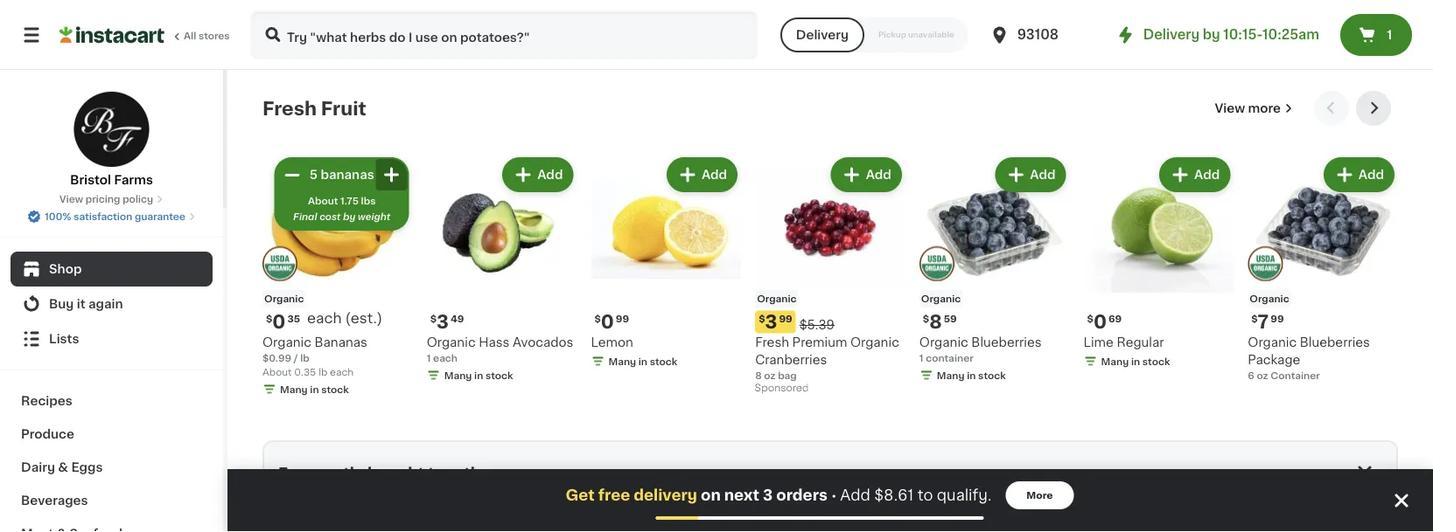Task type: describe. For each thing, give the bounding box(es) containing it.
delivery by 10:15-10:25am link
[[1115, 25, 1320, 46]]

item badge image for organic blueberries
[[920, 247, 955, 282]]

many down lime regular
[[1101, 357, 1129, 367]]

$ 0 35
[[266, 313, 300, 332]]

treatment tracker modal dialog
[[228, 470, 1433, 533]]

1.75
[[341, 196, 359, 206]]

shop
[[49, 263, 82, 276]]

about inside about 1.75 lbs final cost by weight
[[308, 196, 338, 206]]

bananas
[[315, 337, 367, 349]]

main content containing fresh fruit
[[228, 70, 1433, 533]]

$ for organic blueberries package
[[1252, 314, 1258, 324]]

regular
[[1117, 337, 1164, 349]]

•
[[831, 489, 837, 503]]

$ 3 99 $5.39 fresh premium organic cranberries 8 oz bag
[[755, 313, 899, 381]]

7
[[1258, 313, 1269, 332]]

view pricing policy
[[59, 195, 153, 204]]

0 horizontal spatial fresh
[[263, 99, 317, 118]]

about 1.75 lbs final cost by weight
[[293, 196, 391, 222]]

$ for organic blueberries
[[923, 314, 930, 324]]

blueberries for package
[[1300, 337, 1370, 349]]

lists link
[[11, 322, 213, 357]]

package
[[1248, 354, 1301, 366]]

93108
[[1017, 28, 1059, 41]]

dairy & eggs link
[[11, 452, 213, 485]]

3 for 3
[[437, 313, 449, 332]]

produce
[[21, 429, 74, 441]]

sponsored badge image
[[755, 384, 808, 394]]

many in stock down 0.35
[[280, 385, 349, 395]]

many in stock inside product group
[[937, 371, 1006, 381]]

0 vertical spatial lb
[[300, 354, 310, 363]]

49
[[451, 314, 464, 324]]

$ 8 59
[[923, 313, 957, 332]]

1 inside 1 button
[[1387, 29, 1393, 41]]

hass
[[479, 337, 510, 349]]

beverages link
[[11, 485, 213, 518]]

organic up "$ 7 99"
[[1250, 294, 1290, 304]]

1 vertical spatial lb
[[319, 368, 328, 377]]

produce link
[[11, 418, 213, 452]]

99 for 7
[[1271, 314, 1284, 324]]

many inside product group
[[937, 371, 965, 381]]

more
[[1248, 102, 1281, 115]]

fresh fruit
[[263, 99, 366, 118]]

together
[[428, 467, 497, 482]]

all stores
[[184, 31, 230, 41]]

it
[[77, 298, 85, 311]]

view more
[[1215, 102, 1281, 115]]

organic inside $ 3 99 $5.39 fresh premium organic cranberries 8 oz bag
[[851, 337, 899, 349]]

lime regular
[[1084, 337, 1164, 349]]

dairy
[[21, 462, 55, 474]]

lime
[[1084, 337, 1114, 349]]

$ inside $ 0 35
[[266, 314, 272, 324]]

eggs
[[71, 462, 103, 474]]

/
[[294, 354, 298, 363]]

organic bananas $0.99 / lb about 0.35 lb each
[[263, 337, 367, 377]]

beverages
[[21, 495, 88, 508]]

dairy & eggs
[[21, 462, 103, 474]]

view more button
[[1208, 91, 1300, 126]]

item carousel region
[[263, 91, 1398, 427]]

product group containing 8
[[920, 154, 1070, 387]]

view for view pricing policy
[[59, 195, 83, 204]]

$ 7 99
[[1252, 313, 1284, 332]]

buy
[[49, 298, 74, 311]]

farms
[[114, 174, 153, 186]]

bought
[[368, 467, 424, 482]]

1 button
[[1341, 14, 1412, 56]]

product group containing 7
[[1248, 154, 1398, 383]]

final
[[293, 212, 317, 222]]

$0.35 each (estimated) element
[[263, 311, 413, 334]]

free
[[598, 489, 630, 504]]

buy it again link
[[11, 287, 213, 322]]

lbs
[[361, 196, 376, 206]]

view for view more
[[1215, 102, 1245, 115]]

delivery for delivery
[[796, 29, 849, 41]]

$0.99
[[263, 354, 292, 363]]

many down "lemon" on the left bottom of page
[[609, 357, 636, 367]]

buy it again
[[49, 298, 123, 311]]

cost
[[320, 212, 341, 222]]

100% satisfaction guarantee
[[45, 212, 185, 222]]

guarantee
[[135, 212, 185, 222]]

oz inside organic blueberries package 6 oz container
[[1257, 371, 1269, 381]]

organic up 35
[[264, 294, 304, 304]]

$ 0 99
[[595, 313, 629, 332]]

more
[[1027, 491, 1053, 501]]

bag
[[778, 371, 797, 381]]

all
[[184, 31, 196, 41]]

8 inside $ 3 99 $5.39 fresh premium organic cranberries 8 oz bag
[[755, 371, 762, 381]]

pricing
[[86, 195, 120, 204]]

organic up $3.99 original price: $5.39 element
[[757, 294, 797, 304]]



Task type: locate. For each thing, give the bounding box(es) containing it.
$ inside $ 8 59
[[923, 314, 930, 324]]

$ up cranberries
[[759, 314, 765, 324]]

1 horizontal spatial 0
[[601, 313, 614, 332]]

$ left 49 at left bottom
[[430, 314, 437, 324]]

many down organic hass avocados 1 each
[[444, 371, 472, 381]]

organic inside organic hass avocados 1 each
[[427, 337, 476, 349]]

1 horizontal spatial delivery
[[1143, 28, 1200, 41]]

2 horizontal spatial 0
[[1094, 313, 1107, 332]]

10:15-
[[1224, 28, 1263, 41]]

0 vertical spatial each
[[307, 312, 342, 326]]

$ inside $ 3 49
[[430, 314, 437, 324]]

each down $ 3 49
[[433, 354, 458, 363]]

fresh
[[263, 99, 317, 118], [755, 337, 789, 349]]

container
[[1271, 371, 1320, 381]]

view up 100%
[[59, 195, 83, 204]]

add inside treatment tracker modal dialog
[[840, 489, 871, 504]]

3 99 from the left
[[1271, 314, 1284, 324]]

4 $ from the left
[[1087, 314, 1094, 324]]

by inside about 1.75 lbs final cost by weight
[[343, 212, 356, 222]]

Search field
[[252, 12, 756, 58]]

0 left 35
[[272, 313, 286, 332]]

many in stock
[[1101, 357, 1170, 367], [609, 357, 678, 367], [444, 371, 513, 381], [937, 371, 1006, 381], [280, 385, 349, 395]]

increment quantity of organic bananas image
[[381, 165, 402, 186]]

1 horizontal spatial by
[[1203, 28, 1220, 41]]

organic up container
[[920, 337, 969, 349]]

add
[[537, 169, 563, 181], [702, 169, 727, 181], [866, 169, 892, 181], [1030, 169, 1056, 181], [1195, 169, 1220, 181], [1359, 169, 1384, 181], [840, 489, 871, 504], [704, 514, 730, 526], [864, 514, 889, 526], [1024, 514, 1049, 526]]

1 horizontal spatial blueberries
[[1300, 337, 1370, 349]]

lemon
[[591, 337, 633, 349]]

0 horizontal spatial 1
[[427, 354, 431, 363]]

None search field
[[250, 11, 758, 60]]

item badge image
[[1248, 247, 1283, 282]]

0 vertical spatial fresh
[[263, 99, 317, 118]]

policy
[[123, 195, 153, 204]]

99 right 7
[[1271, 314, 1284, 324]]

organic hass avocados 1 each
[[427, 337, 574, 363]]

delivery
[[1143, 28, 1200, 41], [796, 29, 849, 41]]

0 for lemon
[[601, 313, 614, 332]]

stores
[[199, 31, 230, 41]]

100% satisfaction guarantee button
[[27, 207, 196, 224]]

1 99 from the left
[[779, 314, 793, 324]]

35
[[287, 314, 300, 324]]

0 horizontal spatial delivery
[[796, 29, 849, 41]]

each inside organic hass avocados 1 each
[[433, 354, 458, 363]]

&
[[58, 462, 68, 474]]

view left more
[[1215, 102, 1245, 115]]

1 horizontal spatial fresh
[[755, 337, 789, 349]]

frequently
[[278, 467, 364, 482]]

about inside organic bananas $0.99 / lb about 0.35 lb each
[[263, 368, 292, 377]]

0 horizontal spatial 99
[[616, 314, 629, 324]]

many in stock down organic blueberries 1 container
[[937, 371, 1006, 381]]

1 $ from the left
[[266, 314, 272, 324]]

to
[[918, 489, 933, 504]]

1 0 from the left
[[272, 313, 286, 332]]

1
[[1387, 29, 1393, 41], [427, 354, 431, 363], [920, 354, 924, 363]]

$ inside $ 0 69
[[1087, 314, 1094, 324]]

oz
[[764, 371, 776, 381], [1257, 371, 1269, 381]]

satisfaction
[[74, 212, 132, 222]]

container
[[926, 354, 974, 363]]

0 vertical spatial about
[[308, 196, 338, 206]]

qualify.
[[937, 489, 992, 504]]

avocados
[[513, 337, 574, 349]]

1 inside organic hass avocados 1 each
[[427, 354, 431, 363]]

69
[[1109, 314, 1122, 324]]

99 for 3
[[779, 314, 793, 324]]

oz inside $ 3 99 $5.39 fresh premium organic cranberries 8 oz bag
[[764, 371, 776, 381]]

0 horizontal spatial 8
[[755, 371, 762, 381]]

blueberries for 1
[[972, 337, 1042, 349]]

0 horizontal spatial 0
[[272, 313, 286, 332]]

delivery inside button
[[796, 29, 849, 41]]

recipes
[[21, 396, 72, 408]]

1 oz from the left
[[764, 371, 776, 381]]

$ 0 69
[[1087, 313, 1122, 332]]

0 horizontal spatial blueberries
[[972, 337, 1042, 349]]

$ for lime regular
[[1087, 314, 1094, 324]]

organic down $ 3 49
[[427, 337, 476, 349]]

delivery
[[634, 489, 697, 504]]

organic inside organic blueberries 1 container
[[920, 337, 969, 349]]

frequently bought together section
[[263, 441, 1398, 533]]

fresh up cranberries
[[755, 337, 789, 349]]

fresh left fruit
[[263, 99, 317, 118]]

weight
[[358, 212, 391, 222]]

shop link
[[11, 252, 213, 287]]

in
[[1131, 357, 1140, 367], [639, 357, 648, 367], [474, 371, 483, 381], [967, 371, 976, 381], [310, 385, 319, 395]]

8
[[930, 313, 942, 332], [755, 371, 762, 381]]

3 left 49 at left bottom
[[437, 313, 449, 332]]

$ left 69
[[1087, 314, 1094, 324]]

0 horizontal spatial about
[[263, 368, 292, 377]]

1 horizontal spatial about
[[308, 196, 338, 206]]

lists
[[49, 333, 79, 346]]

1 horizontal spatial item badge image
[[920, 247, 955, 282]]

lb right /
[[300, 354, 310, 363]]

each up bananas
[[307, 312, 342, 326]]

0
[[272, 313, 286, 332], [1094, 313, 1107, 332], [601, 313, 614, 332]]

$3.99 original price: $5.39 element
[[755, 311, 906, 334]]

0 horizontal spatial oz
[[764, 371, 776, 381]]

1 blueberries from the left
[[972, 337, 1042, 349]]

(est.)
[[345, 312, 383, 326]]

6 $ from the left
[[923, 314, 930, 324]]

bristol farms link
[[70, 91, 153, 189]]

orders
[[776, 489, 828, 504]]

lb
[[300, 354, 310, 363], [319, 368, 328, 377]]

1 horizontal spatial 8
[[930, 313, 942, 332]]

59
[[944, 314, 957, 324]]

each inside organic bananas $0.99 / lb about 0.35 lb each
[[330, 368, 354, 377]]

0 vertical spatial by
[[1203, 28, 1220, 41]]

blueberries
[[972, 337, 1042, 349], [1300, 337, 1370, 349]]

item badge image down final
[[263, 247, 298, 282]]

oz right 6
[[1257, 371, 1269, 381]]

0 horizontal spatial item badge image
[[263, 247, 298, 282]]

1 item badge image from the left
[[263, 247, 298, 282]]

view pricing policy link
[[59, 193, 164, 207]]

1 horizontal spatial oz
[[1257, 371, 1269, 381]]

organic up /
[[263, 337, 311, 349]]

in inside product group
[[967, 371, 976, 381]]

many down container
[[937, 371, 965, 381]]

2 $ from the left
[[430, 314, 437, 324]]

all stores link
[[60, 11, 231, 60]]

about down $0.99
[[263, 368, 292, 377]]

by down 1.75
[[343, 212, 356, 222]]

item badge image for organic bananas
[[263, 247, 298, 282]]

decrement quantity of organic bananas image
[[282, 165, 303, 186]]

item badge image inside product group
[[920, 247, 955, 282]]

about up cost
[[308, 196, 338, 206]]

0 horizontal spatial view
[[59, 195, 83, 204]]

service type group
[[780, 18, 968, 53]]

5 bananas
[[310, 169, 374, 181]]

3 right next
[[763, 489, 773, 504]]

premium
[[793, 337, 847, 349]]

93108 button
[[989, 11, 1094, 60]]

$5.39
[[800, 319, 835, 331]]

1 horizontal spatial lb
[[319, 368, 328, 377]]

product group
[[263, 154, 413, 401], [427, 154, 577, 387], [591, 154, 741, 373], [755, 154, 906, 399], [920, 154, 1070, 387], [1084, 154, 1234, 373], [1248, 154, 1398, 383], [278, 499, 424, 533], [438, 499, 584, 533], [598, 499, 744, 533], [758, 499, 903, 533], [917, 499, 1063, 533], [1077, 499, 1223, 533], [1237, 499, 1383, 533]]

by left 10:15-
[[1203, 28, 1220, 41]]

lb right 0.35
[[319, 368, 328, 377]]

10:25am
[[1263, 28, 1320, 41]]

$ inside $ 3 99 $5.39 fresh premium organic cranberries 8 oz bag
[[759, 314, 765, 324]]

blueberries inside organic blueberries 1 container
[[972, 337, 1042, 349]]

delivery for delivery by 10:15-10:25am
[[1143, 28, 1200, 41]]

many in stock down organic hass avocados 1 each
[[444, 371, 513, 381]]

bristol farms logo image
[[73, 91, 150, 168]]

0.35
[[294, 368, 316, 377]]

many down 0.35
[[280, 385, 308, 395]]

many in stock down "lemon" on the left bottom of page
[[609, 357, 678, 367]]

$ left 35
[[266, 314, 272, 324]]

get free delivery on next 3 orders • add $8.61 to qualify.
[[566, 489, 992, 504]]

bristol farms
[[70, 174, 153, 186]]

main content
[[228, 70, 1433, 533]]

2 item badge image from the left
[[920, 247, 955, 282]]

3 $ from the left
[[759, 314, 765, 324]]

$ 3 49
[[430, 313, 464, 332]]

2 horizontal spatial 1
[[1387, 29, 1393, 41]]

99 inside "$ 7 99"
[[1271, 314, 1284, 324]]

3 for fresh premium organic cranberries
[[765, 313, 777, 332]]

0 left 69
[[1094, 313, 1107, 332]]

instacart logo image
[[60, 25, 165, 46]]

more button
[[1006, 482, 1074, 510]]

0 vertical spatial 8
[[930, 313, 942, 332]]

1 horizontal spatial view
[[1215, 102, 1245, 115]]

$ inside $ 0 99
[[595, 314, 601, 324]]

oz left bag
[[764, 371, 776, 381]]

each
[[307, 312, 342, 326], [433, 354, 458, 363], [330, 368, 354, 377]]

organic down $3.99 original price: $5.39 element
[[851, 337, 899, 349]]

get
[[566, 489, 595, 504]]

2 99 from the left
[[616, 314, 629, 324]]

delivery button
[[780, 18, 865, 53]]

8 up the sponsored badge image
[[755, 371, 762, 381]]

next
[[724, 489, 760, 504]]

$ up "lemon" on the left bottom of page
[[595, 314, 601, 324]]

99 inside $ 3 99 $5.39 fresh premium organic cranberries 8 oz bag
[[779, 314, 793, 324]]

1 vertical spatial each
[[433, 354, 458, 363]]

$ for lemon
[[595, 314, 601, 324]]

1 vertical spatial fresh
[[755, 337, 789, 349]]

3 inside treatment tracker modal dialog
[[763, 489, 773, 504]]

$8.61
[[874, 489, 914, 504]]

organic up 59
[[921, 294, 961, 304]]

bristol
[[70, 174, 111, 186]]

1 inside organic blueberries 1 container
[[920, 354, 924, 363]]

1 vertical spatial view
[[59, 195, 83, 204]]

5 $ from the left
[[595, 314, 601, 324]]

fresh inside $ 3 99 $5.39 fresh premium organic cranberries 8 oz bag
[[755, 337, 789, 349]]

view inside popup button
[[1215, 102, 1245, 115]]

3 up cranberries
[[765, 313, 777, 332]]

1 vertical spatial by
[[343, 212, 356, 222]]

item badge image
[[263, 247, 298, 282], [920, 247, 955, 282]]

$ up the package
[[1252, 314, 1258, 324]]

0 horizontal spatial by
[[343, 212, 356, 222]]

7 $ from the left
[[1252, 314, 1258, 324]]

many in stock down regular
[[1101, 357, 1170, 367]]

organic inside organic blueberries package 6 oz container
[[1248, 337, 1297, 349]]

0 up "lemon" on the left bottom of page
[[601, 313, 614, 332]]

2 oz from the left
[[1257, 371, 1269, 381]]

item badge image up 59
[[920, 247, 955, 282]]

blueberries inside organic blueberries package 6 oz container
[[1300, 337, 1370, 349]]

1 vertical spatial 8
[[755, 371, 762, 381]]

organic up the package
[[1248, 337, 1297, 349]]

frequently bought together
[[278, 467, 497, 482]]

$ inside "$ 7 99"
[[1252, 314, 1258, 324]]

each down bananas
[[330, 368, 354, 377]]

organic inside organic bananas $0.99 / lb about 0.35 lb each
[[263, 337, 311, 349]]

99 left $5.39
[[779, 314, 793, 324]]

1 horizontal spatial 99
[[779, 314, 793, 324]]

99 inside $ 0 99
[[616, 314, 629, 324]]

0 for lime regular
[[1094, 313, 1107, 332]]

99 up "lemon" on the left bottom of page
[[616, 314, 629, 324]]

organic blueberries package 6 oz container
[[1248, 337, 1370, 381]]

bananas
[[321, 169, 374, 181]]

8 left 59
[[930, 313, 942, 332]]

6
[[1248, 371, 1255, 381]]

2 horizontal spatial 99
[[1271, 314, 1284, 324]]

$ left 59
[[923, 314, 930, 324]]

recipes link
[[11, 385, 213, 418]]

100%
[[45, 212, 71, 222]]

2 blueberries from the left
[[1300, 337, 1370, 349]]

about
[[308, 196, 338, 206], [263, 368, 292, 377]]

99 for 0
[[616, 314, 629, 324]]

1 vertical spatial about
[[263, 368, 292, 377]]

on
[[701, 489, 721, 504]]

3 0 from the left
[[601, 313, 614, 332]]

2 0 from the left
[[1094, 313, 1107, 332]]

view
[[1215, 102, 1245, 115], [59, 195, 83, 204]]

cranberries
[[755, 354, 827, 366]]

delivery by 10:15-10:25am
[[1143, 28, 1320, 41]]

2 vertical spatial each
[[330, 368, 354, 377]]

1 horizontal spatial 1
[[920, 354, 924, 363]]

3 inside $ 3 99 $5.39 fresh premium organic cranberries 8 oz bag
[[765, 313, 777, 332]]

again
[[88, 298, 123, 311]]

$ for organic hass avocados
[[430, 314, 437, 324]]

0 vertical spatial view
[[1215, 102, 1245, 115]]

0 horizontal spatial lb
[[300, 354, 310, 363]]



Task type: vqa. For each thing, say whether or not it's contained in the screenshot.
ready meals
no



